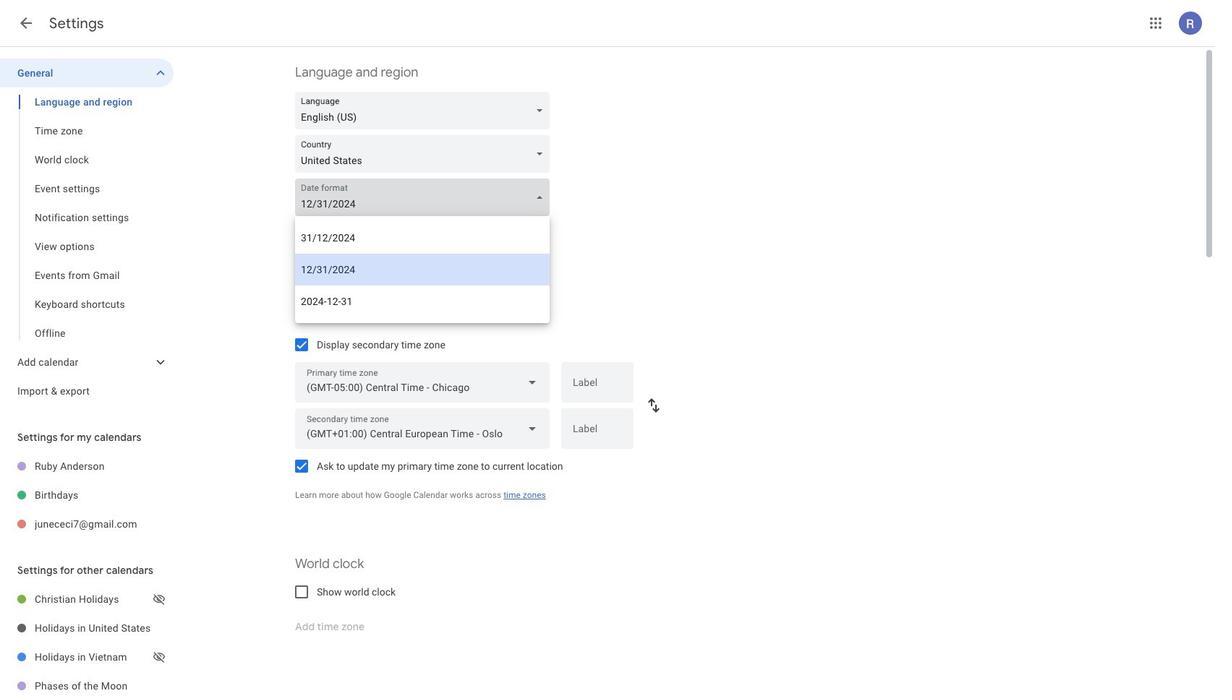 Task type: locate. For each thing, give the bounding box(es) containing it.
31/12/2024 option
[[295, 222, 550, 254]]

2 tree from the top
[[0, 452, 174, 539]]

tree
[[0, 59, 174, 406], [0, 452, 174, 539], [0, 585, 174, 697]]

1 vertical spatial tree
[[0, 452, 174, 539]]

heading
[[49, 14, 104, 33]]

0 vertical spatial tree
[[0, 59, 174, 406]]

group
[[0, 88, 174, 348]]

2 vertical spatial tree
[[0, 585, 174, 697]]

None field
[[295, 92, 556, 129], [295, 135, 556, 173], [295, 179, 556, 216], [295, 362, 550, 403], [295, 409, 550, 449], [295, 92, 556, 129], [295, 135, 556, 173], [295, 179, 556, 216], [295, 362, 550, 403], [295, 409, 550, 449]]

holidays in united states tree item
[[0, 614, 174, 643]]

date format list box
[[295, 216, 550, 323]]

swap time zones image
[[645, 397, 663, 415]]

general tree item
[[0, 59, 174, 88]]



Task type: vqa. For each thing, say whether or not it's contained in the screenshot.
list
no



Task type: describe. For each thing, give the bounding box(es) containing it.
ruby anderson tree item
[[0, 452, 174, 481]]

christian holidays tree item
[[0, 585, 174, 614]]

birthdays tree item
[[0, 481, 174, 510]]

phases of the moon tree item
[[0, 672, 174, 697]]

go back image
[[17, 14, 35, 32]]

12/31/2024 option
[[295, 254, 550, 286]]

3 tree from the top
[[0, 585, 174, 697]]

Label for primary time zone. text field
[[573, 378, 622, 398]]

1 tree from the top
[[0, 59, 174, 406]]

junececi7@gmail.com tree item
[[0, 510, 174, 539]]

Label for secondary time zone. text field
[[573, 424, 622, 444]]

2024-12-31 option
[[295, 286, 550, 318]]

holidays in vietnam tree item
[[0, 643, 174, 672]]



